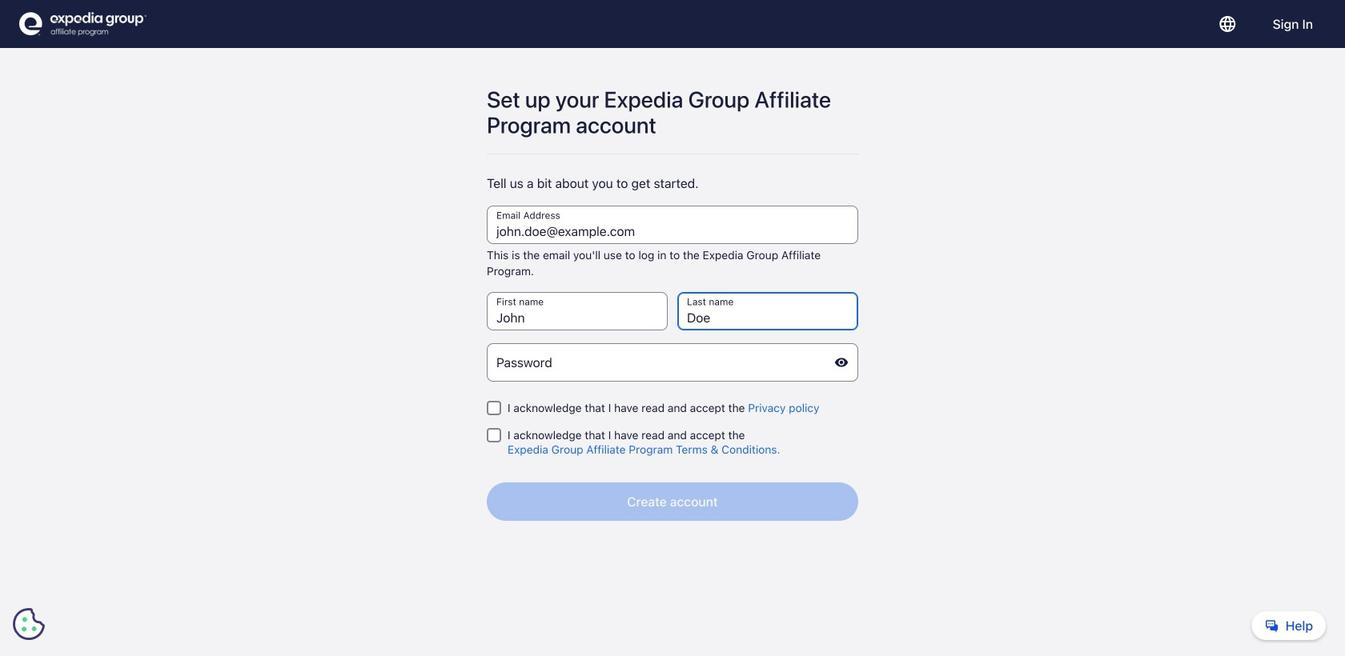 Task type: describe. For each thing, give the bounding box(es) containing it.
cookie preferences image
[[13, 609, 45, 641]]



Task type: vqa. For each thing, say whether or not it's contained in the screenshot.
"directional" Icon
no



Task type: locate. For each thing, give the bounding box(es) containing it.
None email field
[[487, 206, 859, 244]]

language image
[[1219, 14, 1238, 34]]

expedia group affiliate program image
[[19, 12, 147, 36]]

None text field
[[487, 292, 668, 331], [678, 292, 859, 331], [487, 292, 668, 331], [678, 292, 859, 331]]

dialog
[[0, 0, 1346, 657]]

small image
[[835, 356, 849, 370]]

None password field
[[487, 344, 859, 382]]



